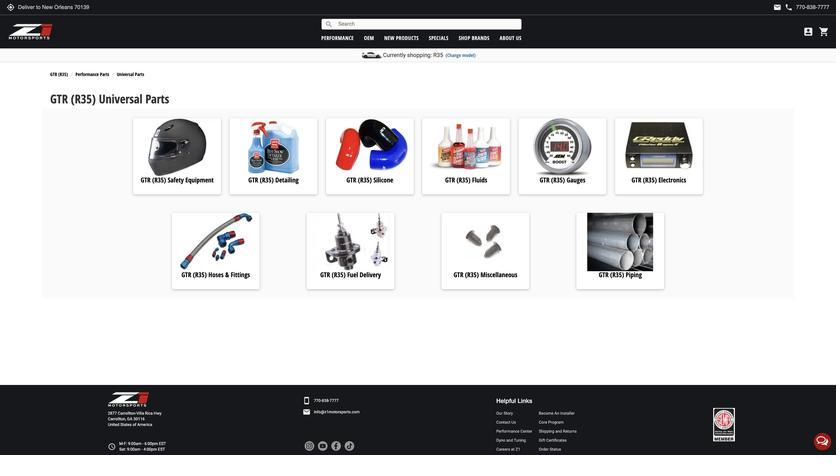 Task type: locate. For each thing, give the bounding box(es) containing it.
m-
[[119, 442, 124, 446]]

gtr (r35) fuel delivery
[[320, 270, 381, 279]]

contact us link
[[496, 420, 532, 426]]

brands
[[472, 34, 490, 42]]

us right about on the top of the page
[[516, 34, 522, 42]]

gtr inside gtr (r35) gauges link
[[540, 176, 549, 185]]

4:00pm
[[144, 447, 157, 452]]

1 vertical spatial performance
[[496, 429, 519, 434]]

shop
[[459, 34, 470, 42]]

contact
[[496, 420, 510, 425]]

gtr for gtr (r35) detailing
[[248, 176, 258, 185]]

(r35) for gtr (r35) fuel delivery
[[332, 270, 346, 279]]

0 horizontal spatial and
[[506, 438, 513, 443]]

2877 carrollton-villa rica hwy carrollton, ga 30116 united states of america
[[108, 411, 161, 427]]

mail phone
[[773, 3, 793, 11]]

- left "6:00pm" on the left
[[142, 442, 143, 446]]

us down our story link
[[511, 420, 516, 425]]

0 horizontal spatial performance
[[75, 71, 99, 78]]

1 vertical spatial and
[[506, 438, 513, 443]]

0 vertical spatial performance
[[75, 71, 99, 78]]

gtr for gtr (r35) silicone
[[346, 176, 356, 185]]

(r35) left fuel
[[332, 270, 346, 279]]

performance link
[[321, 34, 354, 42]]

miscellaneous
[[481, 270, 517, 279]]

0 vertical spatial -
[[142, 442, 143, 446]]

universal parts link
[[117, 71, 144, 78]]

gtr (r35) miscellaneous
[[454, 270, 517, 279]]

gtr for gtr (r35) safety equipment
[[141, 176, 151, 185]]

oem
[[364, 34, 374, 42]]

(r35) left silicone
[[358, 176, 372, 185]]

r35
[[433, 52, 443, 58]]

performance right gtr (r35) link
[[75, 71, 99, 78]]

info@z1motorsports.com
[[314, 410, 360, 414]]

of
[[133, 423, 136, 427]]

770-
[[314, 398, 322, 403]]

universal parts
[[117, 71, 144, 78]]

gtr for gtr (r35) gauges
[[540, 176, 549, 185]]

parts
[[100, 71, 109, 78], [135, 71, 144, 78], [145, 91, 169, 107]]

careers
[[496, 447, 510, 452]]

gtr inside gtr (r35) hoses & fittings link
[[181, 270, 191, 279]]

new
[[384, 34, 395, 42]]

6:00pm
[[144, 442, 158, 446]]

(r35) left fluids
[[457, 176, 470, 185]]

gtr inside gtr (r35) detailing link
[[248, 176, 258, 185]]

gtr inside gtr (r35) fluids link
[[445, 176, 455, 185]]

0 horizontal spatial parts
[[100, 71, 109, 78]]

become an installer
[[539, 411, 575, 416]]

(r35) for gtr (r35) piping
[[610, 270, 624, 279]]

(r35) left electronics at the right
[[643, 176, 657, 185]]

gtr (r35) silicone
[[346, 176, 393, 185]]

0 vertical spatial 9:00am
[[128, 442, 141, 446]]

gtr for gtr (r35) fluids
[[445, 176, 455, 185]]

gtr for gtr (r35) piping
[[599, 270, 609, 279]]

1 vertical spatial 9:00am
[[127, 447, 140, 452]]

(r35) left gauges
[[551, 176, 565, 185]]

9:00am right sat:
[[127, 447, 140, 452]]

(r35) for gtr (r35) hoses & fittings
[[193, 270, 207, 279]]

model)
[[462, 52, 476, 58]]

(r35) left the performance parts on the top left
[[58, 71, 68, 78]]

gtr inside gtr (r35) silicone link
[[346, 176, 356, 185]]

gtr (r35) miscellaneous link
[[442, 270, 529, 282]]

tuning
[[514, 438, 526, 443]]

returns
[[563, 429, 577, 434]]

account_box link
[[801, 26, 815, 37]]

silicone
[[373, 176, 393, 185]]

performance
[[321, 34, 354, 42]]

gtr inside gtr (r35) safety equipment link
[[141, 176, 151, 185]]

carrollton-
[[118, 411, 136, 416]]

1 horizontal spatial and
[[555, 429, 562, 434]]

gtr inside gtr (r35) piping link
[[599, 270, 609, 279]]

performance for performance parts
[[75, 71, 99, 78]]

z1 company logo image
[[108, 392, 150, 407]]

(r35) for gtr (r35) silicone
[[358, 176, 372, 185]]

shopping_cart
[[819, 26, 829, 37]]

carrollton,
[[108, 417, 126, 422]]

our story link
[[496, 411, 532, 417]]

mail link
[[773, 3, 781, 11]]

piping
[[626, 270, 642, 279]]

est
[[159, 442, 166, 446], [158, 447, 165, 452]]

mail
[[773, 3, 781, 11]]

est right 4:00pm
[[158, 447, 165, 452]]

specials
[[429, 34, 449, 42]]

gtr inside gtr (r35) fuel delivery link
[[320, 270, 330, 279]]

(r35) inside "link"
[[465, 270, 479, 279]]

universal
[[117, 71, 134, 78], [99, 91, 142, 107]]

performance inside performance center link
[[496, 429, 519, 434]]

parts for universal parts
[[135, 71, 144, 78]]

gtr inside gtr (r35) miscellaneous "link"
[[454, 270, 463, 279]]

universal down universal parts
[[99, 91, 142, 107]]

(r35) left 'safety'
[[152, 176, 166, 185]]

gtr inside gtr (r35) electronics link
[[632, 176, 641, 185]]

detailing
[[275, 176, 299, 185]]

1 horizontal spatial performance
[[496, 429, 519, 434]]

helpful
[[496, 397, 516, 405]]

us for about us
[[516, 34, 522, 42]]

certificates
[[546, 438, 567, 443]]

1 horizontal spatial parts
[[135, 71, 144, 78]]

performance
[[75, 71, 99, 78], [496, 429, 519, 434]]

1 vertical spatial -
[[141, 447, 143, 452]]

gtr for gtr (r35) hoses & fittings
[[181, 270, 191, 279]]

-
[[142, 442, 143, 446], [141, 447, 143, 452]]

0 vertical spatial us
[[516, 34, 522, 42]]

9:00am right f:
[[128, 442, 141, 446]]

oem link
[[364, 34, 374, 42]]

and down core program link
[[555, 429, 562, 434]]

(r35) left piping
[[610, 270, 624, 279]]

1 horizontal spatial us
[[516, 34, 522, 42]]

(r35) left detailing
[[260, 176, 274, 185]]

instagram link image
[[304, 441, 314, 451]]

an
[[554, 411, 559, 416]]

performance down contact us
[[496, 429, 519, 434]]

0 vertical spatial and
[[555, 429, 562, 434]]

careers at z1
[[496, 447, 520, 452]]

and right dyno
[[506, 438, 513, 443]]

youtube link image
[[318, 441, 328, 451]]

america
[[137, 423, 152, 427]]

and inside "link"
[[506, 438, 513, 443]]

(r35) for gtr (r35) miscellaneous
[[465, 270, 479, 279]]

(r35) down "performance parts" link
[[71, 91, 96, 107]]

1 vertical spatial universal
[[99, 91, 142, 107]]

1 vertical spatial us
[[511, 420, 516, 425]]

states
[[120, 423, 132, 427]]

gtr (r35)
[[50, 71, 68, 78]]

helpful links
[[496, 397, 532, 405]]

and for returns
[[555, 429, 562, 434]]

universal up gtr (r35) universal parts
[[117, 71, 134, 78]]

story
[[504, 411, 513, 416]]

0 horizontal spatial us
[[511, 420, 516, 425]]

shipping
[[539, 429, 554, 434]]

est right "6:00pm" on the left
[[159, 442, 166, 446]]

shopping:
[[407, 52, 432, 58]]

(r35) left hoses
[[193, 270, 207, 279]]

- left 4:00pm
[[141, 447, 143, 452]]

(r35)
[[58, 71, 68, 78], [71, 91, 96, 107], [152, 176, 166, 185], [260, 176, 274, 185], [358, 176, 372, 185], [457, 176, 470, 185], [551, 176, 565, 185], [643, 176, 657, 185], [193, 270, 207, 279], [332, 270, 346, 279], [465, 270, 479, 279], [610, 270, 624, 279]]

(r35) left miscellaneous
[[465, 270, 479, 279]]



Task type: vqa. For each thing, say whether or not it's contained in the screenshot.
your
no



Task type: describe. For each thing, give the bounding box(es) containing it.
contact us
[[496, 420, 516, 425]]

my_location
[[7, 3, 15, 11]]

gtr (r35) electronics
[[632, 176, 686, 185]]

gtr for gtr (r35) electronics
[[632, 176, 641, 185]]

about us link
[[500, 34, 522, 42]]

careers at z1 link
[[496, 447, 532, 453]]

gtr (r35) detailing
[[248, 176, 299, 185]]

2877
[[108, 411, 117, 416]]

Search search field
[[333, 19, 521, 29]]

smartphone 770-838-7777
[[303, 397, 339, 405]]

core
[[539, 420, 547, 425]]

currently shopping: r35 (change model)
[[383, 52, 476, 58]]

gtr (r35) universal parts
[[50, 91, 169, 107]]

fuel
[[347, 270, 358, 279]]

838-
[[322, 398, 330, 403]]

gtr (r35) detailing link
[[230, 176, 317, 188]]

links
[[518, 397, 532, 405]]

gtr for gtr (r35) fuel delivery
[[320, 270, 330, 279]]

core program link
[[539, 420, 577, 426]]

hwy
[[154, 411, 161, 416]]

(r35) for gtr (r35) safety equipment
[[152, 176, 166, 185]]

core program
[[539, 420, 564, 425]]

shopping_cart link
[[817, 26, 829, 37]]

order
[[539, 447, 549, 452]]

performance center
[[496, 429, 532, 434]]

0 vertical spatial est
[[159, 442, 166, 446]]

center
[[520, 429, 532, 434]]

new products
[[384, 34, 419, 42]]

gtr (r35) hoses & fittings link
[[172, 270, 260, 282]]

(r35) for gtr (r35) electronics
[[643, 176, 657, 185]]

gtr for gtr (r35)
[[50, 71, 57, 78]]

gift
[[539, 438, 545, 443]]

gift certificates link
[[539, 438, 577, 444]]

gtr for gtr (r35) miscellaneous
[[454, 270, 463, 279]]

gtr (r35) hoses & fittings
[[181, 270, 250, 279]]

parts for performance parts
[[100, 71, 109, 78]]

order status link
[[539, 447, 577, 453]]

account_box
[[803, 26, 814, 37]]

electronics
[[659, 176, 686, 185]]

gift certificates
[[539, 438, 567, 443]]

shop brands
[[459, 34, 490, 42]]

gtr for gtr (r35) universal parts
[[50, 91, 68, 107]]

z1
[[516, 447, 520, 452]]

z1 motorsports logo image
[[8, 23, 53, 40]]

new products link
[[384, 34, 419, 42]]

sat:
[[119, 447, 126, 452]]

(change
[[446, 52, 461, 58]]

performance parts
[[75, 71, 109, 78]]

gtr (r35) fluids
[[445, 176, 487, 185]]

equipment
[[185, 176, 214, 185]]

safety
[[168, 176, 184, 185]]

performance center link
[[496, 429, 532, 435]]

dyno and tuning
[[496, 438, 526, 443]]

order status
[[539, 447, 561, 452]]

phone
[[785, 3, 793, 11]]

program
[[548, 420, 564, 425]]

about us
[[500, 34, 522, 42]]

(r35) for gtr (r35) detailing
[[260, 176, 274, 185]]

become
[[539, 411, 553, 416]]

villa
[[136, 411, 144, 416]]

gtr (r35) silicone link
[[326, 176, 414, 188]]

gtr (r35) piping link
[[576, 270, 664, 282]]

access_time
[[108, 443, 116, 451]]

gtr (r35) fluids link
[[422, 176, 510, 188]]

30116
[[133, 417, 145, 422]]

search
[[325, 20, 333, 28]]

(r35) for gtr (r35) fluids
[[457, 176, 470, 185]]

(r35) for gtr (r35)
[[58, 71, 68, 78]]

(r35) for gtr (r35) gauges
[[551, 176, 565, 185]]

performance for performance center
[[496, 429, 519, 434]]

gtr (r35) piping
[[599, 270, 642, 279]]

about
[[500, 34, 515, 42]]

shipping and returns link
[[539, 429, 577, 435]]

gtr (r35) safety equipment
[[141, 176, 214, 185]]

(r35) for gtr (r35) universal parts
[[71, 91, 96, 107]]

2 horizontal spatial parts
[[145, 91, 169, 107]]

770-838-7777 link
[[314, 398, 339, 404]]

dyno
[[496, 438, 505, 443]]

tiktok link image
[[344, 441, 354, 451]]

facebook link image
[[331, 441, 341, 451]]

1 vertical spatial est
[[158, 447, 165, 452]]

0 vertical spatial universal
[[117, 71, 134, 78]]

sema member logo image
[[713, 408, 735, 442]]

status
[[550, 447, 561, 452]]

specials link
[[429, 34, 449, 42]]

and for tuning
[[506, 438, 513, 443]]

access_time m-f: 9:00am - 6:00pm est sat: 9:00am - 4:00pm est
[[108, 442, 166, 452]]

at
[[511, 447, 515, 452]]

us for contact us
[[511, 420, 516, 425]]

shop brands link
[[459, 34, 490, 42]]

smartphone
[[303, 397, 311, 405]]

rica
[[145, 411, 153, 416]]

gauges
[[567, 176, 585, 185]]

gtr (r35) electronics link
[[615, 176, 703, 188]]

currently
[[383, 52, 406, 58]]

our story
[[496, 411, 513, 416]]

info@z1motorsports.com link
[[314, 409, 360, 415]]

dyno and tuning link
[[496, 438, 532, 444]]

&
[[225, 270, 229, 279]]

email info@z1motorsports.com
[[303, 408, 360, 416]]

gtr (r35) gauges link
[[519, 176, 606, 188]]

delivery
[[360, 270, 381, 279]]



